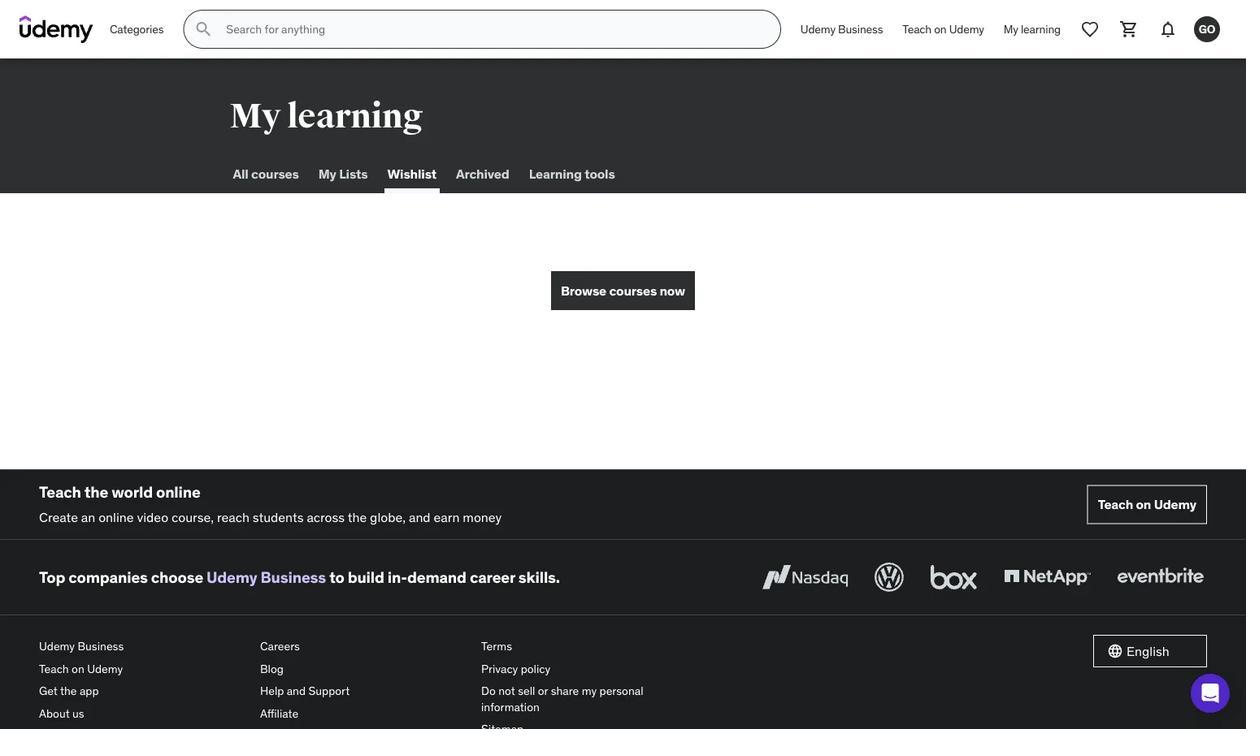 Task type: vqa. For each thing, say whether or not it's contained in the screenshot.
TOP
yes



Task type: describe. For each thing, give the bounding box(es) containing it.
browse courses now link
[[551, 271, 695, 311]]

video
[[137, 509, 168, 526]]

1 vertical spatial teach on udemy
[[1098, 497, 1197, 513]]

policy
[[521, 662, 551, 677]]

students
[[253, 509, 304, 526]]

top companies choose udemy business to build in-demand career skills.
[[39, 568, 560, 588]]

1 vertical spatial udemy business link
[[207, 568, 326, 588]]

course,
[[171, 509, 214, 526]]

1 vertical spatial the
[[348, 509, 367, 526]]

us
[[72, 707, 84, 721]]

teach inside udemy business teach on udemy get the app about us
[[39, 662, 69, 677]]

reach
[[217, 509, 249, 526]]

blog link
[[260, 658, 468, 681]]

help
[[260, 684, 284, 699]]

terms
[[481, 639, 512, 654]]

build
[[348, 568, 384, 588]]

courses for all
[[251, 165, 299, 182]]

terms link
[[481, 636, 689, 658]]

netapp image
[[1001, 560, 1094, 596]]

privacy policy link
[[481, 658, 689, 681]]

1 vertical spatial my
[[230, 95, 281, 137]]

shopping cart with 0 items image
[[1119, 20, 1139, 39]]

my lists
[[318, 165, 368, 182]]

and inside teach the world online create an online video course, reach students across the globe, and earn money
[[409, 509, 431, 526]]

udemy business
[[801, 22, 883, 36]]

english
[[1127, 643, 1170, 660]]

lists
[[339, 165, 368, 182]]

archived link
[[453, 154, 513, 193]]

my lists link
[[315, 154, 371, 193]]

blog
[[260, 662, 284, 677]]

do not sell or share my personal information button
[[481, 681, 689, 719]]

the inside udemy business teach on udemy get the app about us
[[60, 684, 77, 699]]

2 vertical spatial udemy business link
[[39, 636, 247, 658]]

go
[[1199, 22, 1215, 36]]

about
[[39, 707, 70, 721]]

globe,
[[370, 509, 406, 526]]

2 horizontal spatial teach on udemy link
[[1087, 486, 1207, 525]]

wishlist
[[387, 165, 436, 182]]

tools
[[585, 165, 615, 182]]

all
[[233, 165, 248, 182]]

affiliate
[[260, 707, 299, 721]]

1 horizontal spatial teach on udemy link
[[893, 10, 994, 49]]

skills.
[[518, 568, 560, 588]]

my
[[582, 684, 597, 699]]

0 vertical spatial udemy business link
[[791, 10, 893, 49]]

information
[[481, 700, 540, 715]]

browse courses now
[[561, 282, 685, 299]]

teach inside teach the world online create an online video course, reach students across the globe, and earn money
[[39, 483, 81, 502]]

1 horizontal spatial business
[[261, 568, 326, 588]]

personal
[[600, 684, 643, 699]]

sell
[[518, 684, 535, 699]]

choose
[[151, 568, 203, 588]]

now
[[660, 282, 685, 299]]

terms privacy policy do not sell or share my personal information
[[481, 639, 643, 715]]

business for udemy business teach on udemy get the app about us
[[78, 639, 124, 654]]

support
[[308, 684, 350, 699]]

in-
[[388, 568, 407, 588]]

wishlist image
[[1080, 20, 1100, 39]]

learning tools
[[529, 165, 615, 182]]

english button
[[1093, 636, 1207, 668]]

business for udemy business
[[838, 22, 883, 36]]

eventbrite image
[[1114, 560, 1207, 596]]

not
[[498, 684, 515, 699]]

teach the world online create an online video course, reach students across the globe, and earn money
[[39, 483, 502, 526]]

world
[[112, 483, 153, 502]]



Task type: locate. For each thing, give the bounding box(es) containing it.
0 horizontal spatial learning
[[287, 95, 423, 137]]

the up an
[[84, 483, 108, 502]]

learning tools link
[[526, 154, 618, 193]]

0 vertical spatial online
[[156, 483, 200, 502]]

my for my learning link
[[1004, 22, 1018, 36]]

1 horizontal spatial on
[[934, 22, 947, 36]]

0 vertical spatial teach on udemy link
[[893, 10, 994, 49]]

categories
[[110, 22, 164, 36]]

courses right all
[[251, 165, 299, 182]]

my left wishlist icon
[[1004, 22, 1018, 36]]

volkswagen image
[[871, 560, 907, 596]]

notifications image
[[1158, 20, 1178, 39]]

1 horizontal spatial my learning
[[1004, 22, 1061, 36]]

help and support link
[[260, 681, 468, 703]]

udemy
[[801, 22, 836, 36], [949, 22, 984, 36], [1154, 497, 1197, 513], [207, 568, 257, 588], [39, 639, 75, 654], [87, 662, 123, 677]]

and inside the careers blog help and support affiliate
[[287, 684, 306, 699]]

money
[[463, 509, 502, 526]]

and left earn
[[409, 509, 431, 526]]

0 vertical spatial learning
[[1021, 22, 1061, 36]]

browse
[[561, 282, 606, 299]]

app
[[80, 684, 99, 699]]

0 horizontal spatial and
[[287, 684, 306, 699]]

1 horizontal spatial my
[[318, 165, 336, 182]]

online right an
[[98, 509, 134, 526]]

affiliate link
[[260, 703, 468, 726]]

0 vertical spatial my learning
[[1004, 22, 1061, 36]]

on
[[934, 22, 947, 36], [1136, 497, 1151, 513], [72, 662, 84, 677]]

1 horizontal spatial courses
[[609, 282, 657, 299]]

1 vertical spatial business
[[261, 568, 326, 588]]

top
[[39, 568, 65, 588]]

1 vertical spatial learning
[[287, 95, 423, 137]]

create
[[39, 509, 78, 526]]

udemy image
[[20, 15, 93, 43]]

the left globe,
[[348, 509, 367, 526]]

all courses link
[[230, 154, 302, 193]]

online up course, at the left bottom
[[156, 483, 200, 502]]

Search for anything text field
[[223, 15, 761, 43]]

box image
[[927, 560, 981, 596]]

career
[[470, 568, 515, 588]]

get the app link
[[39, 681, 247, 703]]

1 vertical spatial online
[[98, 509, 134, 526]]

learning up lists
[[287, 95, 423, 137]]

submit search image
[[194, 20, 213, 39]]

learning
[[529, 165, 582, 182]]

on inside udemy business teach on udemy get the app about us
[[72, 662, 84, 677]]

across
[[307, 509, 345, 526]]

1 vertical spatial and
[[287, 684, 306, 699]]

2 horizontal spatial my
[[1004, 22, 1018, 36]]

careers link
[[260, 636, 468, 658]]

0 vertical spatial the
[[84, 483, 108, 502]]

2 vertical spatial teach on udemy link
[[39, 658, 247, 681]]

2 vertical spatial the
[[60, 684, 77, 699]]

2 horizontal spatial the
[[348, 509, 367, 526]]

my
[[1004, 22, 1018, 36], [230, 95, 281, 137], [318, 165, 336, 182]]

2 horizontal spatial on
[[1136, 497, 1151, 513]]

udemy business link
[[791, 10, 893, 49], [207, 568, 326, 588], [39, 636, 247, 658]]

wishlist link
[[384, 154, 440, 193]]

categories button
[[100, 10, 173, 49]]

teach
[[903, 22, 932, 36], [39, 483, 81, 502], [1098, 497, 1133, 513], [39, 662, 69, 677]]

get
[[39, 684, 58, 699]]

about us link
[[39, 703, 247, 726]]

go link
[[1188, 10, 1227, 49]]

earn
[[434, 509, 460, 526]]

1 horizontal spatial online
[[156, 483, 200, 502]]

careers
[[260, 639, 300, 654]]

share
[[551, 684, 579, 699]]

1 horizontal spatial learning
[[1021, 22, 1061, 36]]

online
[[156, 483, 200, 502], [98, 509, 134, 526]]

privacy
[[481, 662, 518, 677]]

an
[[81, 509, 95, 526]]

0 vertical spatial on
[[934, 22, 947, 36]]

nasdaq image
[[758, 560, 852, 596]]

2 vertical spatial business
[[78, 639, 124, 654]]

courses
[[251, 165, 299, 182], [609, 282, 657, 299]]

1 vertical spatial my learning
[[230, 95, 423, 137]]

small image
[[1107, 644, 1123, 660]]

teach on udemy
[[903, 22, 984, 36], [1098, 497, 1197, 513]]

my learning
[[1004, 22, 1061, 36], [230, 95, 423, 137]]

0 horizontal spatial the
[[60, 684, 77, 699]]

archived
[[456, 165, 509, 182]]

2 vertical spatial on
[[72, 662, 84, 677]]

my learning up my lists
[[230, 95, 423, 137]]

teach on udemy link
[[893, 10, 994, 49], [1087, 486, 1207, 525], [39, 658, 247, 681]]

my up "all courses"
[[230, 95, 281, 137]]

0 vertical spatial my
[[1004, 22, 1018, 36]]

1 horizontal spatial teach on udemy
[[1098, 497, 1197, 513]]

courses for browse
[[609, 282, 657, 299]]

0 horizontal spatial courses
[[251, 165, 299, 182]]

demand
[[407, 568, 467, 588]]

1 vertical spatial on
[[1136, 497, 1151, 513]]

2 horizontal spatial business
[[838, 22, 883, 36]]

0 vertical spatial teach on udemy
[[903, 22, 984, 36]]

1 horizontal spatial the
[[84, 483, 108, 502]]

0 vertical spatial courses
[[251, 165, 299, 182]]

and right help
[[287, 684, 306, 699]]

learning left wishlist icon
[[1021, 22, 1061, 36]]

all courses
[[233, 165, 299, 182]]

my learning left wishlist icon
[[1004, 22, 1061, 36]]

companies
[[68, 568, 148, 588]]

and
[[409, 509, 431, 526], [287, 684, 306, 699]]

my for my lists link on the top of page
[[318, 165, 336, 182]]

my learning link
[[994, 10, 1071, 49]]

business inside udemy business teach on udemy get the app about us
[[78, 639, 124, 654]]

1 vertical spatial courses
[[609, 282, 657, 299]]

or
[[538, 684, 548, 699]]

my left lists
[[318, 165, 336, 182]]

udemy business teach on udemy get the app about us
[[39, 639, 124, 721]]

0 horizontal spatial on
[[72, 662, 84, 677]]

2 vertical spatial my
[[318, 165, 336, 182]]

careers blog help and support affiliate
[[260, 639, 350, 721]]

courses left now
[[609, 282, 657, 299]]

business
[[838, 22, 883, 36], [261, 568, 326, 588], [78, 639, 124, 654]]

0 vertical spatial and
[[409, 509, 431, 526]]

0 horizontal spatial teach on udemy link
[[39, 658, 247, 681]]

1 vertical spatial teach on udemy link
[[1087, 486, 1207, 525]]

0 horizontal spatial my learning
[[230, 95, 423, 137]]

the
[[84, 483, 108, 502], [348, 509, 367, 526], [60, 684, 77, 699]]

0 horizontal spatial teach on udemy
[[903, 22, 984, 36]]

learning
[[1021, 22, 1061, 36], [287, 95, 423, 137]]

1 horizontal spatial and
[[409, 509, 431, 526]]

0 horizontal spatial online
[[98, 509, 134, 526]]

0 horizontal spatial business
[[78, 639, 124, 654]]

0 horizontal spatial my
[[230, 95, 281, 137]]

the right get at the left bottom of page
[[60, 684, 77, 699]]

0 vertical spatial business
[[838, 22, 883, 36]]

do
[[481, 684, 496, 699]]

to
[[329, 568, 344, 588]]



